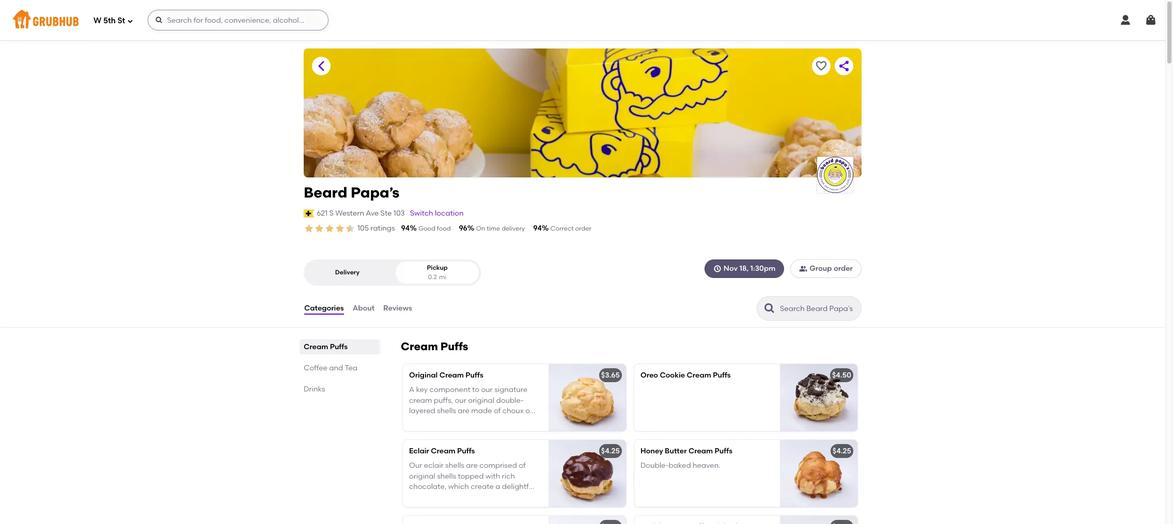 Task type: vqa. For each thing, say whether or not it's contained in the screenshot.
the pie on the bottom of page
yes



Task type: locate. For each thing, give the bounding box(es) containing it.
our inside the our eclair shells are comprised of original shells topped with rich chocolate, which create a delightful taste when paired with our cream fillings.
[[491, 494, 502, 502]]

2 vertical spatial our
[[491, 494, 502, 502]]

which
[[448, 483, 469, 492]]

coffee and tea tab
[[304, 363, 376, 374]]

105
[[358, 224, 369, 233]]

save this restaurant button
[[812, 57, 831, 75]]

cream up original
[[401, 341, 438, 353]]

cream puffs up coffee and tea
[[304, 343, 348, 352]]

delightful
[[502, 483, 535, 492]]

1 horizontal spatial cream
[[504, 494, 527, 502]]

of right made
[[494, 407, 501, 416]]

inside
[[422, 418, 443, 426]]

topped
[[458, 473, 484, 481]]

svg image
[[155, 16, 164, 24], [127, 18, 134, 24], [713, 265, 722, 273]]

puffs up the coffee and tea tab
[[330, 343, 348, 352]]

puffs
[[441, 341, 468, 353], [330, 343, 348, 352], [466, 371, 483, 380], [713, 371, 731, 380], [457, 447, 475, 456], [715, 447, 733, 456]]

cream
[[401, 341, 438, 353], [304, 343, 328, 352], [440, 371, 464, 380], [687, 371, 711, 380], [431, 447, 456, 456], [689, 447, 713, 456]]

1 vertical spatial original
[[409, 473, 435, 481]]

1 vertical spatial on
[[492, 418, 501, 426]]

oreo cookie cream puffs image
[[780, 365, 858, 432]]

on right choux at bottom left
[[526, 407, 534, 416]]

eclair
[[409, 447, 429, 456]]

about
[[353, 304, 375, 313]]

0 horizontal spatial order
[[575, 225, 591, 232]]

good
[[419, 225, 436, 232]]

$4.25 for our eclair shells are comprised of original shells topped with rich chocolate, which create a delightful taste when paired with our cream fillings.
[[601, 447, 620, 456]]

0 vertical spatial original
[[468, 397, 495, 405]]

105 ratings
[[358, 224, 395, 233]]

the
[[409, 418, 421, 426], [503, 418, 514, 426]]

beard
[[304, 184, 347, 201]]

ave
[[366, 209, 379, 218]]

beard papa's
[[304, 184, 400, 201]]

with
[[486, 473, 500, 481], [474, 494, 489, 502]]

1 horizontal spatial $4.25
[[833, 447, 851, 456]]

eclair cream puffs image
[[549, 441, 626, 508]]

shells
[[437, 407, 456, 416], [445, 462, 464, 471], [437, 473, 456, 481]]

2 $4.25 from the left
[[833, 447, 851, 456]]

cream puffs
[[401, 341, 468, 353], [304, 343, 348, 352]]

shells up topped
[[445, 462, 464, 471]]

1 horizontal spatial and
[[445, 418, 459, 426]]

comprised
[[480, 462, 517, 471]]

1 vertical spatial cream
[[504, 494, 527, 502]]

caret left icon image
[[315, 60, 328, 72]]

coffee
[[304, 364, 328, 373]]

cream inside "tab"
[[304, 343, 328, 352]]

nov
[[724, 265, 738, 273]]

2 svg image from the left
[[1145, 14, 1157, 26]]

5th
[[103, 16, 116, 25]]

0 vertical spatial on
[[526, 407, 534, 416]]

key
[[416, 386, 428, 395]]

and left the pie on the bottom left
[[445, 418, 459, 426]]

621
[[317, 209, 328, 218]]

1 vertical spatial and
[[445, 418, 459, 426]]

0 vertical spatial shells
[[437, 407, 456, 416]]

correct order
[[551, 225, 591, 232]]

baked
[[669, 462, 691, 471]]

original
[[468, 397, 495, 405], [409, 473, 435, 481]]

paired
[[449, 494, 472, 502]]

group order button
[[791, 260, 862, 279]]

of up the delightful
[[519, 462, 526, 471]]

0 horizontal spatial the
[[409, 418, 421, 426]]

94 down 103
[[401, 224, 410, 233]]

2 horizontal spatial svg image
[[713, 265, 722, 273]]

1 horizontal spatial cream puffs
[[401, 341, 468, 353]]

and inside a key component to our signature cream puffs, our original double- layered shells are made of choux on the inside and pie crust on the outside.
[[445, 418, 459, 426]]

order
[[575, 225, 591, 232], [834, 265, 853, 273]]

103
[[394, 209, 405, 218]]

puffs,
[[434, 397, 453, 405]]

rich
[[502, 473, 515, 481]]

1 horizontal spatial 94
[[533, 224, 542, 233]]

cream up heaven.
[[689, 447, 713, 456]]

our right to at the left bottom of the page
[[481, 386, 493, 395]]

0 vertical spatial cream
[[409, 397, 432, 405]]

0 vertical spatial of
[[494, 407, 501, 416]]

1 vertical spatial shells
[[445, 462, 464, 471]]

1 vertical spatial are
[[466, 462, 478, 471]]

0 horizontal spatial cream puffs
[[304, 343, 348, 352]]

our
[[481, 386, 493, 395], [455, 397, 466, 405], [491, 494, 502, 502]]

0 vertical spatial and
[[329, 364, 343, 373]]

order right correct
[[575, 225, 591, 232]]

0 horizontal spatial and
[[329, 364, 343, 373]]

cream up eclair
[[431, 447, 456, 456]]

$4.25
[[601, 447, 620, 456], [833, 447, 851, 456]]

option group
[[304, 260, 481, 286]]

0 horizontal spatial 94
[[401, 224, 410, 233]]

coffee and tea
[[304, 364, 358, 373]]

are up topped
[[466, 462, 478, 471]]

puffs up to at the left bottom of the page
[[466, 371, 483, 380]]

signature
[[495, 386, 528, 395]]

1 horizontal spatial order
[[834, 265, 853, 273]]

correct
[[551, 225, 574, 232]]

cream
[[409, 397, 432, 405], [504, 494, 527, 502]]

original cream puffs image
[[549, 365, 626, 432]]

are up the pie on the bottom left
[[458, 407, 470, 416]]

cream puffs up original
[[401, 341, 468, 353]]

0 horizontal spatial svg image
[[1120, 14, 1132, 26]]

shells down puffs,
[[437, 407, 456, 416]]

original up chocolate,
[[409, 473, 435, 481]]

1 horizontal spatial svg image
[[1145, 14, 1157, 26]]

the down choux at bottom left
[[503, 418, 514, 426]]

beard papa's logo image
[[817, 157, 854, 193]]

and left tea
[[329, 364, 343, 373]]

oreo cookie cream puffs
[[641, 371, 731, 380]]

0 vertical spatial order
[[575, 225, 591, 232]]

0 horizontal spatial original
[[409, 473, 435, 481]]

1 horizontal spatial original
[[468, 397, 495, 405]]

our down component
[[455, 397, 466, 405]]

94
[[401, 224, 410, 233], [533, 224, 542, 233]]

1 vertical spatial of
[[519, 462, 526, 471]]

order right group
[[834, 265, 853, 273]]

drinks tab
[[304, 384, 376, 395]]

time
[[487, 225, 500, 232]]

our down a
[[491, 494, 502, 502]]

cream up coffee
[[304, 343, 328, 352]]

0.2
[[428, 274, 437, 281]]

94 for good food
[[401, 224, 410, 233]]

original up made
[[468, 397, 495, 405]]

0 horizontal spatial $4.25
[[601, 447, 620, 456]]

0 horizontal spatial of
[[494, 407, 501, 416]]

honey butter cream puffs
[[641, 447, 733, 456]]

1 vertical spatial our
[[455, 397, 466, 405]]

the down layered
[[409, 418, 421, 426]]

1 vertical spatial order
[[834, 265, 853, 273]]

with down create in the bottom of the page
[[474, 494, 489, 502]]

ste
[[381, 209, 392, 218]]

on
[[526, 407, 534, 416], [492, 418, 501, 426]]

Search for food, convenience, alcohol... search field
[[148, 10, 329, 30]]

0 horizontal spatial on
[[492, 418, 501, 426]]

ratings
[[371, 224, 395, 233]]

2 94 from the left
[[533, 224, 542, 233]]

cream down the delightful
[[504, 494, 527, 502]]

s
[[329, 209, 334, 218]]

on right crust
[[492, 418, 501, 426]]

cream down the key
[[409, 397, 432, 405]]

group
[[810, 265, 832, 273]]

shells up which
[[437, 473, 456, 481]]

order inside button
[[834, 265, 853, 273]]

double-baked heaven.
[[641, 462, 721, 471]]

papa's
[[351, 184, 400, 201]]

1 horizontal spatial svg image
[[155, 16, 164, 24]]

w
[[94, 16, 101, 25]]

with up a
[[486, 473, 500, 481]]

96
[[459, 224, 467, 233]]

star icon image
[[304, 224, 314, 234], [314, 224, 324, 234], [324, 224, 335, 234], [335, 224, 345, 234], [345, 224, 355, 234], [345, 224, 355, 234]]

0 vertical spatial are
[[458, 407, 470, 416]]

of
[[494, 407, 501, 416], [519, 462, 526, 471]]

1 94 from the left
[[401, 224, 410, 233]]

svg image
[[1120, 14, 1132, 26], [1145, 14, 1157, 26]]

of inside the our eclair shells are comprised of original shells topped with rich chocolate, which create a delightful taste when paired with our cream fillings.
[[519, 462, 526, 471]]

0 horizontal spatial svg image
[[127, 18, 134, 24]]

fillings.
[[409, 504, 433, 513]]

1 horizontal spatial the
[[503, 418, 514, 426]]

0 horizontal spatial cream
[[409, 397, 432, 405]]

1 horizontal spatial of
[[519, 462, 526, 471]]

oreo
[[641, 371, 658, 380]]

subscription pass image
[[304, 210, 314, 218]]

2 vertical spatial shells
[[437, 473, 456, 481]]

st
[[118, 16, 125, 25]]

puffs right cookie
[[713, 371, 731, 380]]

94 right delivery
[[533, 224, 542, 233]]

1 $4.25 from the left
[[601, 447, 620, 456]]



Task type: describe. For each thing, give the bounding box(es) containing it.
drinks
[[304, 385, 325, 394]]

original cream puffs
[[409, 371, 483, 380]]

when
[[429, 494, 448, 502]]

crust
[[473, 418, 490, 426]]

cream inside a key component to our signature cream puffs, our original double- layered shells are made of choux on the inside and pie crust on the outside.
[[409, 397, 432, 405]]

are inside a key component to our signature cream puffs, our original double- layered shells are made of choux on the inside and pie crust on the outside.
[[458, 407, 470, 416]]

on time delivery
[[476, 225, 525, 232]]

1:30pm
[[750, 265, 776, 273]]

original
[[409, 371, 438, 380]]

categories
[[304, 304, 344, 313]]

delivery
[[502, 225, 525, 232]]

cream puffs inside "tab"
[[304, 343, 348, 352]]

original inside the our eclair shells are comprised of original shells topped with rich chocolate, which create a delightful taste when paired with our cream fillings.
[[409, 473, 435, 481]]

our eclair shells are comprised of original shells topped with rich chocolate, which create a delightful taste when paired with our cream fillings.
[[409, 462, 535, 513]]

location
[[435, 209, 464, 218]]

a
[[409, 386, 414, 395]]

double-
[[496, 397, 524, 405]]

tea
[[345, 364, 358, 373]]

of inside a key component to our signature cream puffs, our original double- layered shells are made of choux on the inside and pie crust on the outside.
[[494, 407, 501, 416]]

cream inside the our eclair shells are comprised of original shells topped with rich chocolate, which create a delightful taste when paired with our cream fillings.
[[504, 494, 527, 502]]

6 mini cream puffs original image
[[780, 517, 858, 525]]

reviews
[[383, 304, 412, 313]]

18,
[[740, 265, 749, 273]]

our
[[409, 462, 422, 471]]

layered
[[409, 407, 435, 416]]

reviews button
[[383, 290, 413, 328]]

$3.65
[[601, 371, 620, 380]]

$4.50
[[832, 371, 851, 380]]

western
[[335, 209, 364, 218]]

1 the from the left
[[409, 418, 421, 426]]

good food
[[419, 225, 451, 232]]

double-
[[641, 462, 669, 471]]

shells inside a key component to our signature cream puffs, our original double- layered shells are made of choux on the inside and pie crust on the outside.
[[437, 407, 456, 416]]

puffs up heaven.
[[715, 447, 733, 456]]

honey butter cream puffs image
[[780, 441, 858, 508]]

cookie
[[660, 371, 685, 380]]

save this restaurant image
[[815, 60, 828, 72]]

eclair
[[424, 462, 444, 471]]

delivery
[[335, 269, 360, 276]]

puffs up topped
[[457, 447, 475, 456]]

puffs inside "tab"
[[330, 343, 348, 352]]

people icon image
[[799, 265, 808, 273]]

0 vertical spatial with
[[486, 473, 500, 481]]

japanese donut image
[[549, 517, 626, 525]]

puffs up original cream puffs
[[441, 341, 468, 353]]

cream right cookie
[[687, 371, 711, 380]]

94 for correct order
[[533, 224, 542, 233]]

honey
[[641, 447, 663, 456]]

pickup
[[427, 265, 448, 272]]

eclair cream puffs
[[409, 447, 475, 456]]

chocolate,
[[409, 483, 447, 492]]

butter
[[665, 447, 687, 456]]

nov 18, 1:30pm button
[[705, 260, 784, 279]]

original inside a key component to our signature cream puffs, our original double- layered shells are made of choux on the inside and pie crust on the outside.
[[468, 397, 495, 405]]

outside.
[[409, 428, 437, 437]]

0 vertical spatial our
[[481, 386, 493, 395]]

Search Beard Papa's search field
[[779, 304, 858, 314]]

share icon image
[[838, 60, 850, 72]]

main navigation navigation
[[0, 0, 1166, 40]]

taste
[[409, 494, 427, 502]]

made
[[471, 407, 492, 416]]

switch location button
[[410, 208, 464, 220]]

categories button
[[304, 290, 344, 328]]

are inside the our eclair shells are comprised of original shells topped with rich chocolate, which create a delightful taste when paired with our cream fillings.
[[466, 462, 478, 471]]

option group containing pickup
[[304, 260, 481, 286]]

621 s western ave ste 103 button
[[316, 208, 405, 220]]

group order
[[810, 265, 853, 273]]

621 s western ave ste 103
[[317, 209, 405, 218]]

1 svg image from the left
[[1120, 14, 1132, 26]]

food
[[437, 225, 451, 232]]

heaven.
[[693, 462, 721, 471]]

order for correct order
[[575, 225, 591, 232]]

choux
[[503, 407, 524, 416]]

a
[[496, 483, 500, 492]]

nov 18, 1:30pm
[[724, 265, 776, 273]]

cream up component
[[440, 371, 464, 380]]

about button
[[352, 290, 375, 328]]

2 the from the left
[[503, 418, 514, 426]]

pickup 0.2 mi
[[427, 265, 448, 281]]

search icon image
[[764, 303, 776, 315]]

switch location
[[410, 209, 464, 218]]

w 5th st
[[94, 16, 125, 25]]

create
[[471, 483, 494, 492]]

pie
[[460, 418, 471, 426]]

1 vertical spatial with
[[474, 494, 489, 502]]

component
[[430, 386, 471, 395]]

1 horizontal spatial on
[[526, 407, 534, 416]]

a key component to our signature cream puffs, our original double- layered shells are made of choux on the inside and pie crust on the outside.
[[409, 386, 534, 437]]

order for group order
[[834, 265, 853, 273]]

to
[[472, 386, 479, 395]]

switch
[[410, 209, 433, 218]]

and inside tab
[[329, 364, 343, 373]]

$4.25 for double-baked heaven.
[[833, 447, 851, 456]]

cream puffs tab
[[304, 342, 376, 353]]

on
[[476, 225, 485, 232]]

svg image inside nov 18, 1:30pm button
[[713, 265, 722, 273]]

mi
[[439, 274, 447, 281]]



